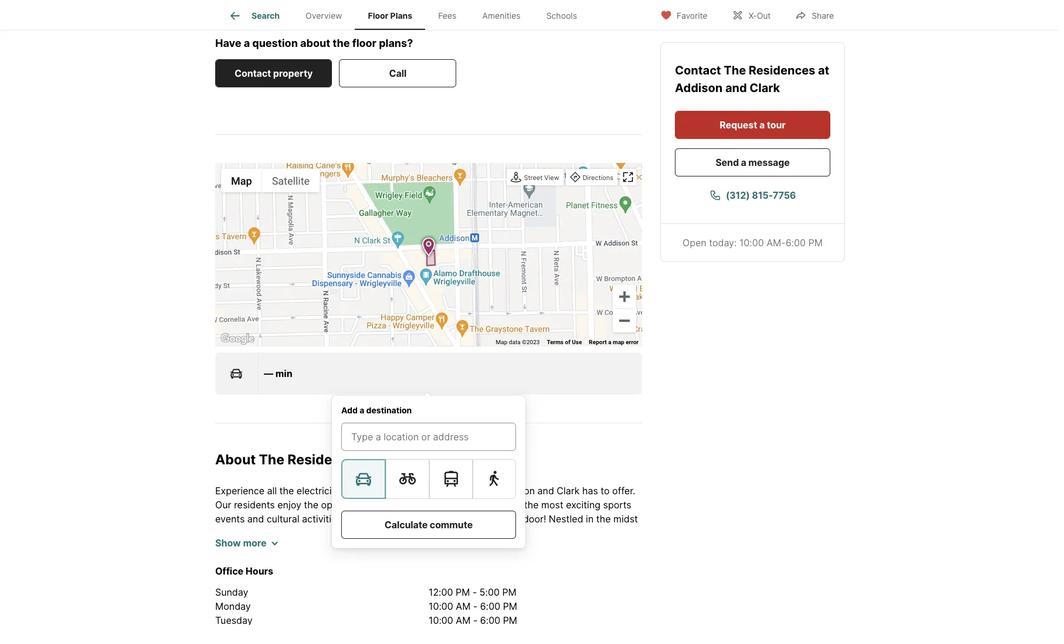 Task type: locate. For each thing, give the bounding box(es) containing it.
6:00 down 7756
[[786, 237, 806, 249]]

steps down door!
[[521, 528, 546, 539]]

contact down favorite
[[676, 63, 724, 77]]

to down excitement
[[376, 499, 385, 511]]

cats
[[289, 598, 308, 610]]

clark up the exciting
[[557, 485, 580, 497]]

outdoor
[[441, 598, 476, 610]]

0 horizontal spatial for
[[252, 612, 264, 624]]

take
[[387, 499, 406, 511]]

call button
[[339, 59, 457, 88]]

tour
[[767, 119, 786, 131], [524, 612, 542, 624]]

1 vertical spatial (312)
[[556, 612, 579, 624]]

1 horizontal spatial at
[[545, 612, 554, 624]]

sports
[[604, 499, 632, 511], [330, 542, 358, 553]]

0 horizontal spatial in
[[335, 584, 343, 596]]

favorite button
[[651, 3, 718, 27]]

plans
[[391, 11, 413, 21]]

sports down offer.
[[604, 499, 632, 511]]

office
[[215, 566, 244, 578]]

0 horizontal spatial contact
[[235, 68, 271, 79]]

the up all
[[259, 452, 285, 468]]

1 horizontal spatial tour
[[767, 119, 786, 131]]

report
[[589, 339, 607, 346]]

1 horizontal spatial for
[[446, 612, 459, 624]]

0 horizontal spatial sports
[[330, 542, 358, 553]]

1 vertical spatial residents
[[386, 528, 427, 539]]

1 vertical spatial our
[[369, 528, 383, 539]]

the up convertible,
[[485, 556, 499, 568]]

1 horizontal spatial 10:00
[[740, 237, 765, 249]]

from down building
[[366, 584, 386, 596]]

1 horizontal spatial from
[[459, 514, 480, 525]]

0 vertical spatial at
[[819, 63, 830, 77]]

our down some
[[482, 514, 497, 525]]

our up destinations
[[369, 528, 383, 539]]

residents
[[234, 499, 275, 511], [386, 528, 427, 539]]

1 vertical spatial 10:00
[[429, 601, 454, 613]]

offer.
[[613, 485, 636, 497]]

at up excitement
[[368, 452, 381, 468]]

sq.
[[444, 584, 457, 596]]

1 horizontal spatial map
[[496, 339, 508, 346]]

contact
[[676, 63, 724, 77], [235, 68, 271, 79], [368, 612, 403, 624]]

1 horizontal spatial steps
[[521, 528, 546, 539]]

6:00
[[786, 237, 806, 249], [481, 601, 501, 613]]

roommates.
[[313, 612, 365, 624]]

for down outdoor
[[446, 612, 459, 624]]

0 vertical spatial 6:00
[[786, 237, 806, 249]]

your down outdoor
[[461, 612, 481, 624]]

map button
[[221, 169, 262, 193]]

to up "offers"
[[425, 556, 434, 568]]

2 horizontal spatial contact
[[676, 63, 724, 77]]

contact down don't
[[368, 612, 403, 624]]

2 vertical spatial from
[[366, 584, 386, 596]]

sports up 'have'
[[330, 542, 358, 553]]

1 vertical spatial 6:00
[[481, 601, 501, 613]]

addison down type a location or address text field
[[384, 452, 439, 468]]

(312) 815-7756 link
[[676, 181, 831, 210]]

map data ©2023
[[496, 339, 540, 346]]

list box
[[342, 459, 516, 499]]

the up request
[[724, 63, 747, 77]]

property
[[273, 68, 313, 79]]

1 horizontal spatial city
[[502, 556, 518, 568]]

1 horizontal spatial is
[[629, 556, 637, 568]]

6:00 down 5:00
[[481, 601, 501, 613]]

share
[[812, 10, 835, 20]]

0 horizontal spatial is
[[543, 584, 550, 596]]

as
[[521, 556, 531, 568]]

shopping.
[[483, 542, 526, 553]]

building
[[360, 570, 396, 582]]

about
[[215, 452, 256, 468]]

of right rest
[[473, 556, 482, 568]]

at down pet
[[545, 612, 554, 624]]

contact down question
[[235, 68, 271, 79]]

0 horizontal spatial steps
[[432, 514, 457, 525]]

0 vertical spatial is
[[629, 556, 637, 568]]

commute
[[430, 519, 473, 531]]

request a tour
[[720, 119, 786, 131]]

0 vertical spatial (312)
[[726, 190, 750, 201]]

to right "has"
[[601, 485, 610, 497]]

view
[[545, 174, 560, 182]]

10:00 down 12:00
[[429, 601, 454, 613]]

at inside experience all the electricity and excitement the residences of addison and clark has to offer. our residents enjoy the opportunity to take full advantage of some of the most exciting sports events and cultural activities in the city - literally steps from our front door! nestled in the midst of a bustling iconic neighborhood, our residents find themselves just steps away from chicago's best restaurants, premier sports destinations and incredible shopping. with the convenience of the red line close by, you'll have quick access to the rest of the city as well. addison & clark is proud to be a smoke-free green building that offers studio convertible, one and two bedroom apartment homes, ranging in size from 501 to 1409 sq. ft. the community is pet friendly, welcoming both cats and dogs, and don't miss the outdoor dog park and pet spa - a real favorite for your furry roommates. contact us today for your personal tour at (312) 98
[[545, 612, 554, 624]]

convenience
[[569, 542, 625, 553]]

in down opportunity
[[345, 514, 352, 525]]

addison up two
[[556, 556, 592, 568]]

(312) left 815-
[[726, 190, 750, 201]]

2 horizontal spatial residences
[[749, 63, 816, 77]]

red
[[233, 556, 250, 568]]

addison inside the residences at addison and clark
[[676, 81, 723, 95]]

pm down community at the bottom of page
[[503, 601, 518, 613]]

residents down the literally
[[386, 528, 427, 539]]

1 horizontal spatial your
[[461, 612, 481, 624]]

a right have in the top left of the page
[[244, 37, 250, 49]]

0 vertical spatial city
[[372, 514, 388, 525]]

and down ranging
[[310, 598, 327, 610]]

at down share
[[819, 63, 830, 77]]

city down take
[[372, 514, 388, 525]]

residences inside experience all the electricity and excitement the residences of addison and clark has to offer. our residents enjoy the opportunity to take full advantage of some of the most exciting sports events and cultural activities in the city - literally steps from our front door! nestled in the midst of a bustling iconic neighborhood, our residents find themselves just steps away from chicago's best restaurants, premier sports destinations and incredible shopping. with the convenience of the red line close by, you'll have quick access to the rest of the city as well. addison & clark is proud to be a smoke-free green building that offers studio convertible, one and two bedroom apartment homes, ranging in size from 501 to 1409 sq. ft. the community is pet friendly, welcoming both cats and dogs, and don't miss the outdoor dog park and pet spa - a real favorite for your furry roommates. contact us today for your personal tour at (312) 98
[[434, 485, 485, 497]]

schools tab
[[534, 2, 590, 30]]

0 vertical spatial tour
[[767, 119, 786, 131]]

call
[[389, 68, 407, 79]]

the up door!
[[525, 499, 539, 511]]

0 vertical spatial steps
[[432, 514, 457, 525]]

- right ft.
[[473, 587, 477, 599]]

welcoming
[[215, 598, 263, 610]]

furry
[[289, 612, 310, 624]]

clark up some
[[470, 452, 505, 468]]

x-out
[[749, 10, 771, 20]]

a left 'real'
[[584, 598, 589, 610]]

floor
[[368, 11, 389, 21]]

contact inside contact property button
[[235, 68, 271, 79]]

of down chicago's
[[628, 542, 637, 553]]

is up bedroom
[[629, 556, 637, 568]]

clark up bedroom
[[604, 556, 627, 568]]

0 vertical spatial map
[[231, 175, 252, 187]]

is left the pet
[[543, 584, 550, 596]]

in up dogs,
[[335, 584, 343, 596]]

search
[[252, 11, 280, 21]]

the down away
[[552, 542, 567, 553]]

be
[[256, 570, 267, 582]]

0 horizontal spatial at
[[368, 452, 381, 468]]

1 vertical spatial sports
[[330, 542, 358, 553]]

map left the satellite popup button
[[231, 175, 252, 187]]

addison up some
[[499, 485, 535, 497]]

contact property button
[[215, 59, 332, 88]]

min
[[276, 368, 293, 380]]

send a message
[[716, 157, 790, 168]]

1 horizontal spatial (312)
[[726, 190, 750, 201]]

and up request
[[726, 81, 748, 95]]

steps down advantage on the bottom
[[432, 514, 457, 525]]

advantage
[[425, 499, 472, 511]]

in
[[345, 514, 352, 525], [586, 514, 594, 525], [335, 584, 343, 596]]

destinations
[[361, 542, 415, 553]]

us
[[406, 612, 416, 624]]

pm down convertible,
[[503, 587, 517, 599]]

to left be
[[244, 570, 253, 582]]

both
[[266, 598, 286, 610]]

for down welcoming
[[252, 612, 264, 624]]

from up convenience
[[574, 528, 595, 539]]

fees tab
[[426, 2, 470, 30]]

0 horizontal spatial your
[[266, 612, 286, 624]]

map inside popup button
[[231, 175, 252, 187]]

and up opportunity
[[343, 485, 360, 497]]

- left dog
[[474, 601, 478, 613]]

residences inside the residences at addison and clark
[[749, 63, 816, 77]]

have
[[341, 556, 362, 568]]

excitement
[[362, 485, 411, 497]]

2 horizontal spatial from
[[574, 528, 595, 539]]

destination
[[367, 406, 412, 416]]

1 vertical spatial from
[[574, 528, 595, 539]]

today:
[[710, 237, 737, 249]]

0 horizontal spatial map
[[231, 175, 252, 187]]

monday
[[215, 601, 251, 613]]

activities
[[302, 514, 342, 525]]

1 horizontal spatial residences
[[434, 485, 485, 497]]

to up miss
[[407, 584, 416, 596]]

2 vertical spatial residences
[[434, 485, 485, 497]]

tour down pet
[[524, 612, 542, 624]]

addison
[[676, 81, 723, 95], [384, 452, 439, 468], [499, 485, 535, 497], [556, 556, 592, 568]]

(312) down spa
[[556, 612, 579, 624]]

815-
[[753, 190, 773, 201]]

amenities
[[483, 11, 521, 21]]

1 horizontal spatial contact
[[368, 612, 403, 624]]

share button
[[786, 3, 845, 27]]

show more
[[215, 538, 267, 549]]

0 horizontal spatial 10:00
[[429, 601, 454, 613]]

street
[[524, 174, 543, 182]]

and inside the residences at addison and clark
[[726, 81, 748, 95]]

menu bar
[[221, 169, 320, 193]]

- right spa
[[577, 598, 581, 610]]

0 horizontal spatial (312)
[[556, 612, 579, 624]]

the up today
[[424, 598, 439, 610]]

1 vertical spatial tour
[[524, 612, 542, 624]]

the down best
[[215, 556, 230, 568]]

calculate
[[385, 519, 428, 531]]

— min
[[264, 368, 293, 380]]

1 vertical spatial residences
[[288, 452, 364, 468]]

and up most
[[538, 485, 555, 497]]

of
[[565, 339, 571, 346], [487, 485, 496, 497], [475, 499, 484, 511], [513, 499, 522, 511], [215, 528, 224, 539], [628, 542, 637, 553], [473, 556, 482, 568]]

residences up electricity
[[288, 452, 364, 468]]

call link
[[339, 59, 457, 88]]

tab list
[[215, 0, 600, 30]]

hours
[[246, 566, 274, 578]]

0 vertical spatial sports
[[604, 499, 632, 511]]

the inside the residences at addison and clark
[[724, 63, 747, 77]]

1 vertical spatial map
[[496, 339, 508, 346]]

0 vertical spatial our
[[482, 514, 497, 525]]

your down both
[[266, 612, 286, 624]]

and
[[726, 81, 748, 95], [442, 452, 467, 468], [343, 485, 360, 497], [538, 485, 555, 497], [248, 514, 264, 525], [418, 542, 434, 553], [551, 570, 568, 582], [310, 598, 327, 610], [357, 598, 373, 610], [521, 598, 537, 610]]

city down shopping.
[[502, 556, 518, 568]]

from up themselves
[[459, 514, 480, 525]]

12:00
[[429, 587, 453, 599]]

residents down experience
[[234, 499, 275, 511]]

2 horizontal spatial at
[[819, 63, 830, 77]]

overview tab
[[293, 2, 355, 30]]

10:00 left am- at the right top of the page
[[740, 237, 765, 249]]

tour right request
[[767, 119, 786, 131]]

street view button
[[509, 170, 563, 186]]

literally
[[398, 514, 430, 525]]

the down opportunity
[[355, 514, 370, 525]]

terms of use link
[[547, 339, 582, 346]]

some
[[486, 499, 510, 511]]

0 vertical spatial residences
[[749, 63, 816, 77]]

rest
[[453, 556, 471, 568]]

2 vertical spatial at
[[545, 612, 554, 624]]

0 horizontal spatial residents
[[234, 499, 275, 511]]

open
[[683, 237, 707, 249]]

clark up request a tour button
[[750, 81, 781, 95]]

in down the exciting
[[586, 514, 594, 525]]

floor plans tab
[[355, 2, 426, 30]]

map left data
[[496, 339, 508, 346]]

addison up request
[[676, 81, 723, 95]]

0 horizontal spatial tour
[[524, 612, 542, 624]]

one
[[532, 570, 549, 582]]

0 vertical spatial from
[[459, 514, 480, 525]]

overview
[[306, 11, 342, 21]]

residences up advantage on the bottom
[[434, 485, 485, 497]]

&
[[595, 556, 601, 568]]



Task type: vqa. For each thing, say whether or not it's contained in the screenshot.
'&'
yes



Task type: describe. For each thing, give the bounding box(es) containing it.
1 your from the left
[[266, 612, 286, 624]]

the up full
[[414, 485, 431, 497]]

have a question about the floor plans?
[[215, 37, 413, 49]]

directions button
[[567, 170, 617, 186]]

tab list containing search
[[215, 0, 600, 30]]

contact property
[[235, 68, 313, 79]]

about the residences at addison and clark
[[215, 452, 505, 468]]

the up enjoy
[[280, 485, 294, 497]]

open today: 10:00 am-6:00 pm
[[683, 237, 823, 249]]

of left use
[[565, 339, 571, 346]]

1 vertical spatial is
[[543, 584, 550, 596]]

1 horizontal spatial 6:00
[[786, 237, 806, 249]]

1 vertical spatial steps
[[521, 528, 546, 539]]

proud
[[215, 570, 241, 582]]

am
[[456, 601, 471, 613]]

at inside the residences at addison and clark
[[819, 63, 830, 77]]

7756
[[773, 190, 797, 201]]

themselves
[[449, 528, 500, 539]]

x-
[[749, 10, 758, 20]]

message
[[749, 157, 790, 168]]

and left pet
[[521, 598, 537, 610]]

0 horizontal spatial city
[[372, 514, 388, 525]]

1 vertical spatial at
[[368, 452, 381, 468]]

tour inside button
[[767, 119, 786, 131]]

request a tour button
[[676, 111, 831, 139]]

cultural
[[267, 514, 300, 525]]

you'll
[[315, 556, 338, 568]]

and down the size
[[357, 598, 373, 610]]

of up best
[[215, 528, 224, 539]]

contact for contact
[[676, 63, 724, 77]]

5:00
[[480, 587, 500, 599]]

report a map error link
[[589, 339, 639, 346]]

0 horizontal spatial 6:00
[[481, 601, 501, 613]]

have
[[215, 37, 242, 49]]

calculate commute
[[385, 519, 473, 531]]

most
[[542, 499, 564, 511]]

favorite
[[215, 612, 249, 624]]

out
[[757, 10, 771, 20]]

plans?
[[379, 37, 413, 49]]

google image
[[218, 332, 257, 347]]

(312) inside experience all the electricity and excitement the residences of addison and clark has to offer. our residents enjoy the opportunity to take full advantage of some of the most exciting sports events and cultural activities in the city - literally steps from our front door! nestled in the midst of a bustling iconic neighborhood, our residents find themselves just steps away from chicago's best restaurants, premier sports destinations and incredible shopping. with the convenience of the red line close by, you'll have quick access to the rest of the city as well. addison & clark is proud to be a smoke-free green building that offers studio convertible, one and two bedroom apartment homes, ranging in size from 501 to 1409 sq. ft. the community is pet friendly, welcoming both cats and dogs, and don't miss the outdoor dog park and pet spa - a real favorite for your furry roommates. contact us today for your personal tour at (312) 98
[[556, 612, 579, 624]]

and down type a location or address text field
[[442, 452, 467, 468]]

question
[[253, 37, 298, 49]]

pm right am- at the right top of the page
[[809, 237, 823, 249]]

floor plans
[[368, 11, 413, 21]]

1 horizontal spatial our
[[482, 514, 497, 525]]

door!
[[523, 514, 547, 525]]

the up "offers"
[[436, 556, 451, 568]]

size
[[346, 584, 363, 596]]

menu bar containing map
[[221, 169, 320, 193]]

2 for from the left
[[446, 612, 459, 624]]

directions
[[583, 174, 614, 182]]

dogs,
[[329, 598, 354, 610]]

street view
[[524, 174, 560, 182]]

0 vertical spatial 10:00
[[740, 237, 765, 249]]

that
[[398, 570, 416, 582]]

amenities tab
[[470, 2, 534, 30]]

office hours
[[215, 566, 274, 578]]

today
[[419, 612, 444, 624]]

real
[[592, 598, 608, 610]]

pet
[[540, 598, 555, 610]]

of up some
[[487, 485, 496, 497]]

request
[[720, 119, 758, 131]]

add a destination
[[342, 406, 412, 416]]

the down electricity
[[304, 499, 319, 511]]

©2023
[[522, 339, 540, 346]]

the up chicago's
[[597, 514, 611, 525]]

fees
[[439, 11, 457, 21]]

tour inside experience all the electricity and excitement the residences of addison and clark has to offer. our residents enjoy the opportunity to take full advantage of some of the most exciting sports events and cultural activities in the city - literally steps from our front door! nestled in the midst of a bustling iconic neighborhood, our residents find themselves just steps away from chicago's best restaurants, premier sports destinations and incredible shopping. with the convenience of the red line close by, you'll have quick access to the rest of the city as well. addison & clark is proud to be a smoke-free green building that offers studio convertible, one and two bedroom apartment homes, ranging in size from 501 to 1409 sq. ft. the community is pet friendly, welcoming both cats and dogs, and don't miss the outdoor dog park and pet spa - a real favorite for your furry roommates. contact us today for your personal tour at (312) 98
[[524, 612, 542, 624]]

add
[[342, 406, 358, 416]]

nestled
[[549, 514, 584, 525]]

(312) 815-7756
[[726, 190, 797, 201]]

Type a location or address text field
[[352, 430, 506, 444]]

calculate commute button
[[342, 511, 516, 539]]

just
[[503, 528, 519, 539]]

favorite
[[677, 10, 708, 20]]

incredible
[[437, 542, 480, 553]]

map for map
[[231, 175, 252, 187]]

smoke-
[[277, 570, 311, 582]]

2 your from the left
[[461, 612, 481, 624]]

front
[[500, 514, 521, 525]]

and up bustling
[[248, 514, 264, 525]]

of left some
[[475, 499, 484, 511]]

show
[[215, 538, 241, 549]]

community
[[491, 584, 540, 596]]

of up front at the left
[[513, 499, 522, 511]]

and down find
[[418, 542, 434, 553]]

line
[[252, 556, 271, 568]]

10:00 am - 6:00 pm
[[429, 601, 518, 613]]

12:00 pm - 5:00 pm
[[429, 587, 517, 599]]

map region
[[154, 97, 755, 397]]

opportunity
[[321, 499, 373, 511]]

the up dog
[[472, 584, 489, 596]]

with
[[529, 542, 549, 553]]

a down events
[[227, 528, 232, 539]]

convertible,
[[477, 570, 530, 582]]

1 for from the left
[[252, 612, 264, 624]]

a right be
[[270, 570, 275, 582]]

a right add on the bottom left
[[360, 406, 365, 416]]

satellite
[[272, 175, 310, 187]]

personal
[[484, 612, 522, 624]]

1409
[[419, 584, 441, 596]]

miss
[[401, 598, 421, 610]]

a left map
[[609, 339, 612, 346]]

full
[[409, 499, 422, 511]]

(312) inside "button"
[[726, 190, 750, 201]]

free
[[311, 570, 328, 582]]

contact for contact property
[[235, 68, 271, 79]]

a right request
[[760, 119, 765, 131]]

more
[[243, 538, 267, 549]]

studio
[[447, 570, 475, 582]]

well.
[[534, 556, 554, 568]]

501
[[389, 584, 405, 596]]

and up the pet
[[551, 570, 568, 582]]

pm up am
[[456, 587, 470, 599]]

2 horizontal spatial in
[[586, 514, 594, 525]]

contact inside experience all the electricity and excitement the residences of addison and clark has to offer. our residents enjoy the opportunity to take full advantage of some of the most exciting sports events and cultural activities in the city - literally steps from our front door! nestled in the midst of a bustling iconic neighborhood, our residents find themselves just steps away from chicago's best restaurants, premier sports destinations and incredible shopping. with the convenience of the red line close by, you'll have quick access to the rest of the city as well. addison & clark is proud to be a smoke-free green building that offers studio convertible, one and two bedroom apartment homes, ranging in size from 501 to 1409 sq. ft. the community is pet friendly, welcoming both cats and dogs, and don't miss the outdoor dog park and pet spa - a real favorite for your furry roommates. contact us today for your personal tour at (312) 98
[[368, 612, 403, 624]]

clark inside the residences at addison and clark
[[750, 81, 781, 95]]

data
[[509, 339, 521, 346]]

neighborhood,
[[302, 528, 366, 539]]

1 horizontal spatial sports
[[604, 499, 632, 511]]

a right send at the top of page
[[742, 157, 747, 168]]

0 horizontal spatial our
[[369, 528, 383, 539]]

0 horizontal spatial from
[[366, 584, 386, 596]]

1 horizontal spatial residents
[[386, 528, 427, 539]]

by,
[[300, 556, 313, 568]]

0 vertical spatial residents
[[234, 499, 275, 511]]

- down take
[[391, 514, 395, 525]]

1 horizontal spatial in
[[345, 514, 352, 525]]

quick
[[365, 556, 388, 568]]

0 horizontal spatial residences
[[288, 452, 364, 468]]

map for map data ©2023
[[496, 339, 508, 346]]

the left floor
[[333, 37, 350, 49]]

1 vertical spatial city
[[502, 556, 518, 568]]

spa
[[557, 598, 574, 610]]



